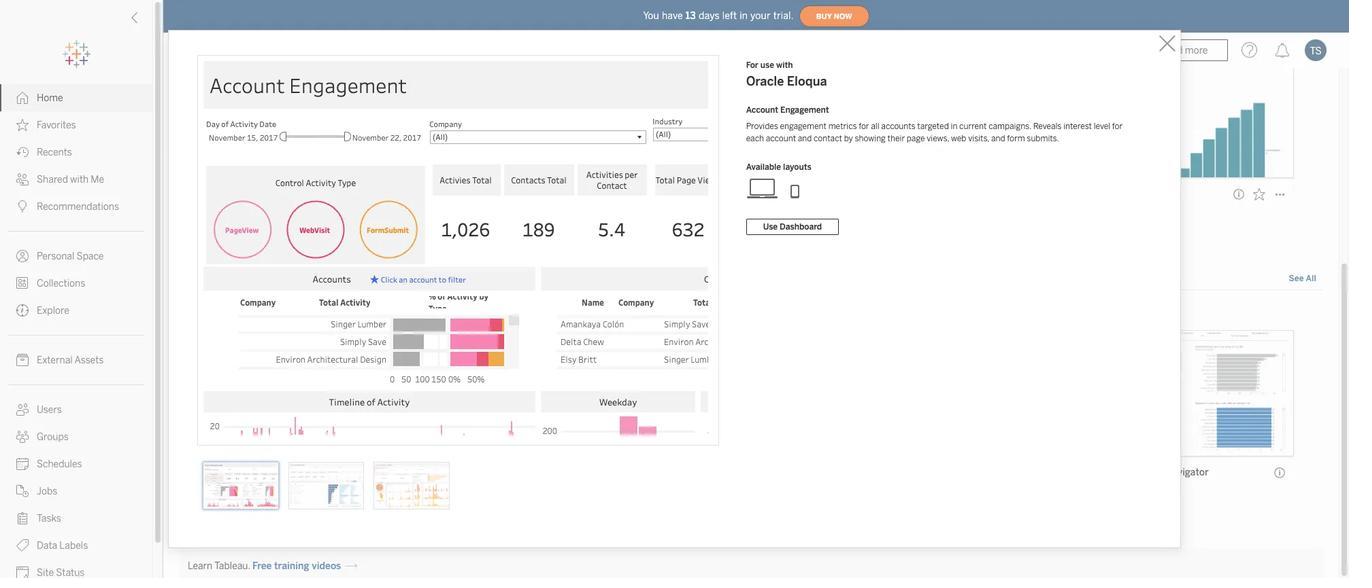 Task type: vqa. For each thing, say whether or not it's contained in the screenshot.
middle the
no



Task type: describe. For each thing, give the bounding box(es) containing it.
days
[[699, 10, 720, 21]]

users link
[[0, 397, 152, 424]]

ago for business
[[460, 208, 474, 217]]

training
[[274, 561, 309, 573]]

25
[[189, 208, 199, 217]]

free
[[252, 561, 272, 573]]

dashboard
[[780, 222, 822, 232]]

eloqua
[[787, 74, 827, 89]]

tasks link
[[0, 505, 152, 533]]

get
[[570, 306, 583, 317]]

linkedin
[[1098, 468, 1136, 479]]

sales
[[1139, 468, 1163, 479]]

indicators
[[220, 189, 265, 200]]

1 to from the left
[[386, 306, 395, 317]]

2 to from the left
[[558, 306, 567, 317]]

in inside account engagement provides engagement metrics for all accounts targeted in current campaigns. reveals interest level for each account and contact by showing their page views, web visits, and form submits.
[[951, 121, 957, 131]]

free training videos link
[[252, 561, 357, 573]]

start from a pre-built workbook. simply sign in to your data source, or use sample data to get started.
[[182, 306, 620, 317]]

use dashboard button
[[746, 219, 839, 235]]

engagement
[[780, 121, 827, 131]]

showing
[[855, 134, 886, 143]]

navigation panel element
[[0, 41, 152, 579]]

navigator
[[1165, 468, 1209, 479]]

learn tableau.
[[188, 561, 250, 573]]

1 data from the left
[[419, 306, 438, 317]]

linkedin sales navigator
[[1098, 468, 1209, 479]]

minutes for business
[[428, 208, 458, 217]]

minutes for global indicators
[[201, 208, 231, 217]]

their
[[888, 134, 905, 143]]

videos
[[312, 561, 341, 573]]

campaign overview image
[[374, 463, 449, 510]]

personal space
[[37, 251, 104, 263]]

data
[[37, 541, 57, 552]]

each
[[746, 134, 764, 143]]

free training videos
[[252, 561, 341, 573]]

workbook.
[[276, 306, 321, 317]]

all
[[1306, 274, 1316, 284]]

shared with me
[[37, 174, 104, 186]]

favorites
[[37, 120, 76, 131]]

you
[[643, 10, 659, 21]]

current
[[959, 121, 987, 131]]

recents
[[37, 147, 72, 159]]

business
[[416, 189, 457, 200]]

left
[[722, 10, 737, 21]]

learn
[[188, 561, 212, 573]]

external
[[37, 355, 73, 367]]

trial.
[[773, 10, 794, 21]]

0 vertical spatial in
[[740, 10, 748, 21]]

data labels
[[37, 541, 88, 552]]

available
[[746, 162, 781, 172]]

2 vertical spatial in
[[376, 306, 384, 317]]

labels
[[59, 541, 88, 552]]

targeted
[[917, 121, 949, 131]]

a
[[230, 306, 235, 317]]

campaign details image
[[288, 463, 364, 510]]

marketo
[[416, 468, 454, 479]]

groups
[[37, 432, 69, 444]]

page
[[907, 134, 925, 143]]

with inside main navigation. press the up and down arrow keys to access links. element
[[70, 174, 89, 186]]

account
[[766, 134, 796, 143]]

for use with oracle eloqua
[[746, 60, 827, 89]]

global indicators
[[189, 189, 265, 200]]

metrics
[[828, 121, 857, 131]]

assets
[[74, 355, 104, 367]]

have
[[662, 10, 683, 21]]

buy
[[816, 12, 832, 21]]

schedules
[[37, 459, 82, 471]]

with inside for use with oracle eloqua
[[776, 60, 793, 70]]

26 minutes ago
[[416, 208, 474, 217]]

visits,
[[968, 134, 989, 143]]

use inside for use with oracle eloqua
[[760, 60, 774, 70]]

start
[[182, 306, 204, 317]]

oracle
[[746, 74, 784, 89]]

tasks
[[37, 514, 61, 525]]

jobs link
[[0, 478, 152, 505]]

or
[[474, 306, 483, 317]]

jobs
[[37, 486, 57, 498]]

ago for global indicators
[[233, 208, 246, 217]]

recents link
[[0, 139, 152, 166]]

tableau.
[[214, 561, 250, 573]]

global
[[189, 189, 218, 200]]

0 horizontal spatial use
[[485, 306, 501, 317]]

see
[[1289, 274, 1304, 284]]

source,
[[440, 306, 472, 317]]

all
[[871, 121, 879, 131]]

2 for from the left
[[1112, 121, 1123, 131]]



Task type: locate. For each thing, give the bounding box(es) containing it.
1 vertical spatial use
[[485, 306, 501, 317]]

1 minutes from the left
[[201, 208, 231, 217]]

ago right the 26
[[460, 208, 474, 217]]

1 vertical spatial your
[[397, 306, 416, 317]]

form
[[1007, 134, 1025, 143]]

minutes
[[201, 208, 231, 217], [428, 208, 458, 217]]

25 minutes ago
[[189, 208, 246, 217]]

1 horizontal spatial minutes
[[428, 208, 458, 217]]

your right "sign"
[[397, 306, 416, 317]]

explore link
[[0, 297, 152, 325]]

0 horizontal spatial minutes
[[201, 208, 231, 217]]

you have 13 days left in your trial.
[[643, 10, 794, 21]]

data left source,
[[419, 306, 438, 317]]

minutes down global indicators
[[201, 208, 231, 217]]

1 horizontal spatial use
[[760, 60, 774, 70]]

your left trial.
[[750, 10, 771, 21]]

1 horizontal spatial to
[[558, 306, 567, 317]]

buy now button
[[799, 5, 869, 27]]

13
[[686, 10, 696, 21]]

to right "sign"
[[386, 306, 395, 317]]

home
[[37, 93, 63, 104]]

data
[[419, 306, 438, 317], [537, 306, 556, 317]]

ago down indicators
[[233, 208, 246, 217]]

right arrow image
[[346, 562, 357, 573]]

0 horizontal spatial for
[[859, 121, 869, 131]]

and down "engagement"
[[798, 134, 812, 143]]

1 horizontal spatial for
[[1112, 121, 1123, 131]]

2 data from the left
[[537, 306, 556, 317]]

for right level
[[1112, 121, 1123, 131]]

web
[[951, 134, 966, 143]]

1 and from the left
[[798, 134, 812, 143]]

collections link
[[0, 270, 152, 297]]

shared with me link
[[0, 166, 152, 193]]

sample
[[503, 306, 535, 317]]

1 horizontal spatial your
[[750, 10, 771, 21]]

use dashboard
[[763, 222, 822, 232]]

and down campaigns.
[[991, 134, 1005, 143]]

0 horizontal spatial and
[[798, 134, 812, 143]]

reveals
[[1033, 121, 1062, 131]]

1 horizontal spatial with
[[776, 60, 793, 70]]

accelerators
[[182, 270, 253, 285]]

with left me
[[70, 174, 89, 186]]

tourism
[[644, 189, 680, 200]]

to
[[386, 306, 395, 317], [558, 306, 567, 317]]

phone image
[[779, 177, 811, 199]]

campaigns.
[[989, 121, 1031, 131]]

to left get
[[558, 306, 567, 317]]

contact
[[814, 134, 842, 143]]

data right sample
[[537, 306, 556, 317]]

2 minutes from the left
[[428, 208, 458, 217]]

and
[[798, 134, 812, 143], [991, 134, 1005, 143]]

0 horizontal spatial in
[[376, 306, 384, 317]]

recommendations
[[37, 201, 119, 213]]

1 vertical spatial with
[[70, 174, 89, 186]]

simply
[[323, 306, 354, 317]]

now
[[834, 12, 852, 21]]

use right the for
[[760, 60, 774, 70]]

salesforce
[[189, 468, 236, 479]]

started.
[[586, 306, 620, 317]]

with up oracle
[[776, 60, 793, 70]]

0 horizontal spatial your
[[397, 306, 416, 317]]

space
[[77, 251, 104, 263]]

pre-
[[237, 306, 255, 317]]

2 horizontal spatial in
[[951, 121, 957, 131]]

2 and from the left
[[991, 134, 1005, 143]]

0 horizontal spatial ago
[[233, 208, 246, 217]]

use right or
[[485, 306, 501, 317]]

your
[[750, 10, 771, 21], [397, 306, 416, 317]]

0 horizontal spatial data
[[419, 306, 438, 317]]

0 vertical spatial with
[[776, 60, 793, 70]]

1 horizontal spatial and
[[991, 134, 1005, 143]]

use
[[760, 60, 774, 70], [485, 306, 501, 317]]

me
[[91, 174, 104, 186]]

use
[[763, 222, 778, 232]]

personal space link
[[0, 243, 152, 270]]

favorites link
[[0, 112, 152, 139]]

0 horizontal spatial to
[[386, 306, 395, 317]]

0 vertical spatial use
[[760, 60, 774, 70]]

provides
[[746, 121, 778, 131]]

1 horizontal spatial data
[[537, 306, 556, 317]]

main navigation. press the up and down arrow keys to access links. element
[[0, 84, 152, 579]]

submits.
[[1027, 134, 1059, 143]]

account engagement image
[[203, 463, 279, 510]]

sign
[[356, 306, 374, 317]]

recommendations link
[[0, 193, 152, 220]]

ago
[[233, 208, 246, 217], [460, 208, 474, 217]]

1 horizontal spatial ago
[[460, 208, 474, 217]]

see all
[[1289, 274, 1316, 284]]

1 vertical spatial in
[[951, 121, 957, 131]]

users
[[37, 405, 62, 416]]

layouts
[[783, 162, 811, 172]]

1 ago from the left
[[233, 208, 246, 217]]

personal
[[37, 251, 74, 263]]

1 for from the left
[[859, 121, 869, 131]]

views,
[[927, 134, 949, 143]]

from
[[207, 306, 227, 317]]

for
[[746, 60, 758, 70]]

in right "left"
[[740, 10, 748, 21]]

in right "sign"
[[376, 306, 384, 317]]

0 vertical spatial your
[[750, 10, 771, 21]]

engagement
[[780, 105, 829, 115]]

laptop image
[[746, 177, 779, 199]]

home link
[[0, 84, 152, 112]]

in up web
[[951, 121, 957, 131]]

account
[[746, 105, 778, 115]]

for left all
[[859, 121, 869, 131]]

2 ago from the left
[[460, 208, 474, 217]]

level
[[1094, 121, 1110, 131]]

by
[[844, 134, 853, 143]]

account engagement provides engagement metrics for all accounts targeted in current campaigns. reveals interest level for each account and contact by showing their page views, web visits, and form submits.
[[746, 105, 1123, 143]]

for
[[859, 121, 869, 131], [1112, 121, 1123, 131]]

26
[[416, 208, 426, 217]]

schedules link
[[0, 451, 152, 478]]

interest
[[1063, 121, 1092, 131]]

minutes down business
[[428, 208, 458, 217]]

0 horizontal spatial with
[[70, 174, 89, 186]]

external assets
[[37, 355, 104, 367]]

1 horizontal spatial in
[[740, 10, 748, 21]]

buy now
[[816, 12, 852, 21]]

see all link
[[1288, 272, 1317, 287]]

available layouts
[[746, 162, 811, 172]]

groups link
[[0, 424, 152, 451]]

shared
[[37, 174, 68, 186]]

collections
[[37, 278, 85, 290]]



